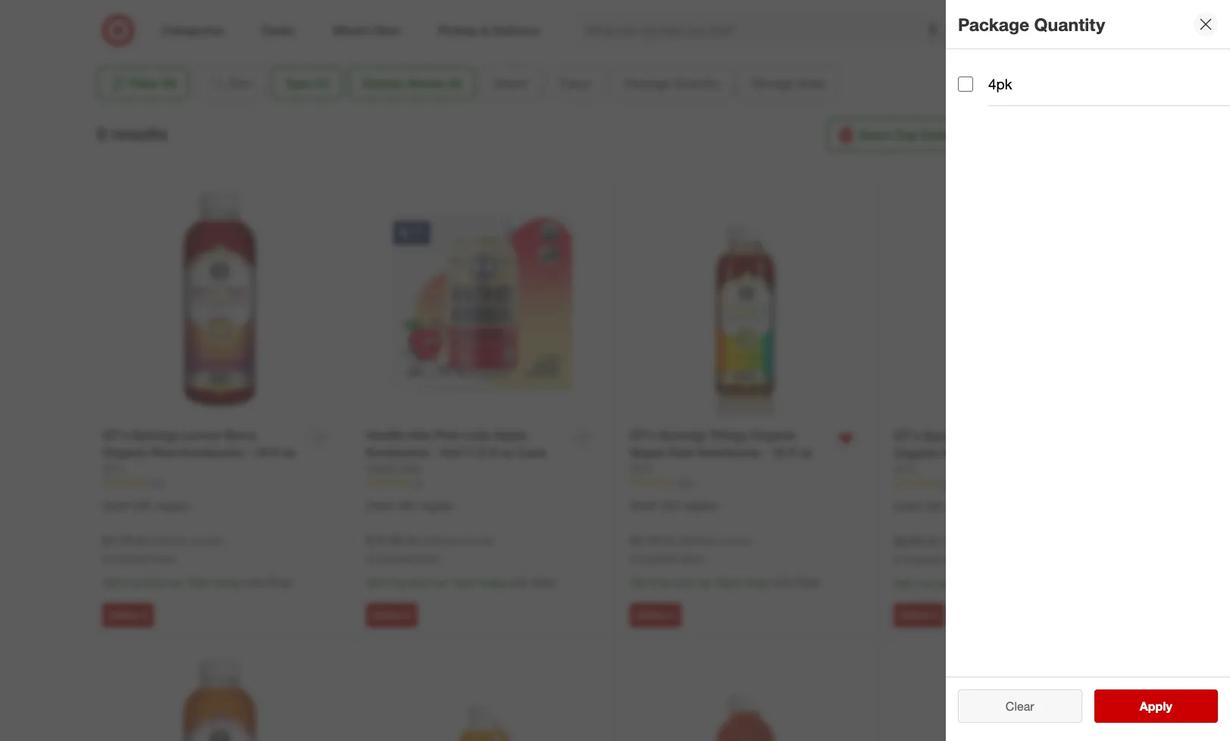 Task type: describe. For each thing, give the bounding box(es) containing it.
health-ade link
[[366, 461, 420, 477]]

get it as soon as 12pm today with shipt for vegan
[[630, 577, 820, 589]]

synergy for guava
[[923, 428, 970, 443]]

33 link
[[894, 477, 1128, 491]]

deliver it for health-ade pink lady apple kombucha - 4ct/11.5 fl oz cans
[[373, 610, 411, 621]]

health- for health-ade pink lady apple kombucha - 4ct/11.5 fl oz cans
[[366, 428, 409, 443]]

kombucha for gt's synergy trilogy organic vegan raw kombucha - 16 fl oz
[[698, 445, 760, 460]]

guava
[[973, 428, 1010, 443]]

health- for health-ade
[[366, 462, 401, 475]]

apply button
[[1094, 690, 1218, 723]]

shipt for gt's synergy lemon berry organic raw kombucha - 16 fl oz
[[268, 577, 293, 589]]

279 link
[[630, 477, 864, 490]]

$0.19
[[929, 535, 955, 548]]

ounce for lemon
[[190, 534, 220, 547]]

get for gt's synergy lemon berry organic raw kombucha - 16 fl oz
[[102, 577, 120, 589]]

shipt for health-ade pink lady apple kombucha - 4ct/11.5 fl oz cans
[[532, 577, 557, 589]]

flavor button
[[546, 67, 605, 100]]

lemon
[[182, 428, 221, 443]]

- inside health-ade pink lady apple kombucha - 4ct/11.5 fl oz cans
[[432, 445, 437, 460]]

ounce for pink
[[461, 534, 490, 547]]

vegan
[[630, 445, 665, 460]]

trilogy
[[710, 428, 748, 443]]

ebt for health-ade pink lady apple kombucha - 4ct/11.5 fl oz cans
[[397, 499, 417, 512]]

dietary
[[363, 76, 405, 91]]

with for health-ade pink lady apple kombucha - 4ct/11.5 fl oz cans
[[509, 577, 529, 589]]

$0.23
[[408, 534, 434, 547]]

gt's synergy lemon berry organic raw kombucha - 16 fl oz link
[[102, 427, 300, 461]]

) for organic
[[747, 534, 750, 547]]

filter (5)
[[130, 76, 177, 91]]

synergy for lemon
[[132, 428, 179, 443]]

$0.26 for organic
[[138, 534, 164, 547]]

same day delivery button
[[827, 118, 996, 152]]

gt's synergy lemon berry organic raw kombucha - 16 fl oz
[[102, 428, 295, 460]]

10 link
[[366, 477, 600, 490]]

9
[[97, 123, 106, 144]]

- for gt's synergy lemon berry organic raw kombucha - 16 fl oz
[[246, 445, 251, 460]]

storage
[[752, 76, 794, 91]]

gt's for gt's synergy trilogy organic vegan raw kombucha - 16 fl oz
[[630, 428, 656, 443]]

gt's link for gt's synergy trilogy organic vegan raw kombucha - 16 fl oz
[[630, 461, 652, 477]]

cans
[[517, 445, 547, 460]]

gt's synergy guava goddess organic raw kombucha - 48 fl oz link
[[894, 428, 1093, 462]]

ebt for gt's synergy guava goddess organic raw kombucha - 48 fl oz
[[925, 500, 945, 513]]

oz for gt's synergy lemon berry organic raw kombucha - 16 fl oz
[[282, 445, 295, 460]]

get it as soon as 12pm today with shipt for apple
[[366, 577, 557, 589]]

clear button
[[958, 690, 1082, 723]]

search button
[[944, 14, 980, 50]]

gt's link for gt's synergy guava goddess organic raw kombucha - 48 fl oz
[[894, 462, 916, 477]]

gt's for gt's synergy lemon berry organic raw kombucha - 16 fl oz
[[102, 428, 128, 443]]

storage state
[[752, 76, 826, 91]]

$10.59 ( $0.23 /fluid ounce ) at charlotte north
[[366, 533, 493, 565]]

deliver for gt's synergy lemon berry organic raw kombucha - 16 fl oz
[[109, 610, 139, 621]]

141 link
[[102, 477, 336, 490]]

clear
[[1006, 699, 1035, 714]]

gt's synergy trilogy organic vegan raw kombucha - 16 fl oz
[[630, 428, 813, 460]]

snap ebt eligible for gt's synergy guava goddess organic raw kombucha - 48 fl oz
[[894, 500, 981, 513]]

9 results
[[97, 123, 168, 144]]

berry
[[225, 428, 256, 443]]

apple
[[494, 428, 527, 443]]

gt's for gt's link related to gt's synergy guava goddess organic raw kombucha - 48 fl oz
[[894, 463, 916, 476]]

apply
[[1140, 699, 1173, 714]]

( for gt's synergy trilogy organic vegan raw kombucha - 16 fl oz
[[663, 534, 665, 547]]

snap ebt eligible for health-ade pink lady apple kombucha - 4ct/11.5 fl oz cans
[[366, 499, 454, 512]]

(1)
[[315, 76, 329, 91]]

kombucha inside health-ade pink lady apple kombucha - 4ct/11.5 fl oz cans
[[366, 445, 428, 460]]

charlotte inside $8.89 ( $0.19 at charlotte north
[[904, 554, 942, 565]]

advertisement region
[[160, 0, 1070, 35]]

deliver it button for gt's synergy lemon berry organic raw kombucha - 16 fl oz
[[102, 603, 154, 628]]

storage state button
[[739, 67, 838, 100]]

brand button
[[482, 67, 540, 100]]

at for gt's synergy lemon berry organic raw kombucha - 16 fl oz
[[102, 553, 110, 565]]

deliver it button for gt's synergy guava goddess organic raw kombucha - 48 fl oz
[[894, 603, 946, 628]]

today for health-ade pink lady apple kombucha - 4ct/11.5 fl oz cans
[[479, 577, 506, 589]]

gt's for gt's synergy guava goddess organic raw kombucha - 48 fl oz
[[894, 428, 920, 443]]

at for health-ade pink lady apple kombucha - 4ct/11.5 fl oz cans
[[366, 553, 374, 565]]

/fluid for organic
[[164, 534, 187, 547]]

health-ade
[[366, 462, 420, 475]]

gt's synergy trilogy organic vegan raw kombucha - 16 fl oz link
[[630, 427, 828, 461]]

ade for health-ade pink lady apple kombucha - 4ct/11.5 fl oz cans
[[409, 428, 431, 443]]

filter
[[130, 76, 159, 91]]

deliver it button for gt's synergy trilogy organic vegan raw kombucha - 16 fl oz
[[630, 603, 682, 628]]

What can we help you find? suggestions appear below search field
[[577, 14, 954, 47]]

deliver it for gt's synergy lemon berry organic raw kombucha - 16 fl oz
[[109, 610, 147, 621]]

flavor
[[559, 76, 592, 91]]

brand
[[495, 76, 527, 91]]

( for gt's synergy lemon berry organic raw kombucha - 16 fl oz
[[135, 534, 138, 547]]

deliver for gt's synergy trilogy organic vegan raw kombucha - 16 fl oz
[[637, 610, 667, 621]]

get it as soon as 12pm today with shipt for organic
[[102, 577, 293, 589]]

organic inside gt's synergy trilogy organic vegan raw kombucha - 16 fl oz
[[751, 428, 797, 443]]

ebt for gt's synergy trilogy organic vegan raw kombucha - 16 fl oz
[[661, 499, 681, 512]]

needs
[[408, 76, 445, 91]]

type
[[285, 76, 312, 91]]

package quantity inside "package quantity" dialog
[[958, 13, 1106, 35]]

fl for gt's synergy lemon berry organic raw kombucha - 16 fl oz
[[271, 445, 278, 460]]

(5)
[[163, 76, 177, 91]]

filter (5) button
[[97, 67, 189, 100]]

get for gt's synergy trilogy organic vegan raw kombucha - 16 fl oz
[[630, 577, 647, 589]]

fl for gt's synergy trilogy organic vegan raw kombucha - 16 fl oz
[[788, 445, 796, 460]]

organic for gt's synergy lemon berry organic raw kombucha - 16 fl oz
[[102, 445, 148, 460]]

16 for organic
[[772, 445, 785, 460]]

sponsored
[[1025, 36, 1070, 48]]

snap for gt's synergy trilogy organic vegan raw kombucha - 16 fl oz
[[630, 499, 658, 512]]

delivery
[[921, 127, 968, 143]]

day
[[895, 127, 917, 143]]

dietary needs (4)
[[363, 76, 462, 91]]

north for organic
[[153, 553, 176, 565]]

organic for gt's synergy guava goddess organic raw kombucha - 48 fl oz
[[894, 446, 940, 461]]

health-ade pink lady apple kombucha - 4ct/11.5 fl oz cans link
[[366, 427, 564, 461]]

with for gt's synergy lemon berry organic raw kombucha - 16 fl oz
[[245, 577, 265, 589]]

eligible for pink
[[420, 499, 454, 512]]

4ct/11.5
[[440, 445, 486, 460]]

pink
[[435, 428, 460, 443]]

north for apple
[[417, 553, 440, 565]]



Task type: locate. For each thing, give the bounding box(es) containing it.
3 deliver from the left
[[637, 610, 667, 621]]

ebt
[[134, 499, 153, 512], [397, 499, 417, 512], [661, 499, 681, 512], [925, 500, 945, 513]]

ebt down 279
[[661, 499, 681, 512]]

1 horizontal spatial gt's link
[[630, 461, 652, 477]]

1 vertical spatial package
[[624, 76, 671, 91]]

0 vertical spatial package quantity
[[958, 13, 1106, 35]]

/fluid for vegan
[[691, 534, 715, 547]]

$0.26 down 141
[[138, 534, 164, 547]]

1 $4.19 from the left
[[102, 533, 132, 548]]

/fluid right the $10.59
[[434, 534, 458, 547]]

0 vertical spatial package
[[958, 13, 1030, 35]]

snap for gt's synergy lemon berry organic raw kombucha - 16 fl oz
[[102, 499, 131, 512]]

health- inside health-ade pink lady apple kombucha - 4ct/11.5 fl oz cans
[[366, 428, 409, 443]]

synergy inside gt's synergy trilogy organic vegan raw kombucha - 16 fl oz
[[660, 428, 706, 443]]

2 deliver it from the left
[[373, 610, 411, 621]]

snap ebt eligible down 141
[[102, 499, 190, 512]]

snap ebt eligible for gt's synergy lemon berry organic raw kombucha - 16 fl oz
[[102, 499, 190, 512]]

2 horizontal spatial raw
[[943, 446, 969, 461]]

1 deliver it button from the left
[[102, 603, 154, 628]]

organic inside gt's synergy guava goddess organic raw kombucha - 48 fl oz
[[894, 446, 940, 461]]

gt's inside 'gt's synergy lemon berry organic raw kombucha - 16 fl oz'
[[102, 428, 128, 443]]

fl inside gt's synergy trilogy organic vegan raw kombucha - 16 fl oz
[[788, 445, 796, 460]]

package up "sponsored"
[[958, 13, 1030, 35]]

soon for gt's synergy trilogy organic vegan raw kombucha - 16 fl oz
[[673, 577, 696, 589]]

16 up the 279 link
[[772, 445, 785, 460]]

0 horizontal spatial with
[[245, 577, 265, 589]]

) down the 279 link
[[747, 534, 750, 547]]

gt's
[[102, 428, 128, 443], [630, 428, 656, 443], [894, 428, 920, 443], [102, 462, 124, 475], [630, 462, 652, 475], [894, 463, 916, 476]]

1 horizontal spatial package
[[958, 13, 1030, 35]]

) down 10 link
[[490, 534, 493, 547]]

package right flavor
[[624, 76, 671, 91]]

kombucha inside 'gt's synergy lemon berry organic raw kombucha - 16 fl oz'
[[180, 445, 243, 460]]

organic inside 'gt's synergy lemon berry organic raw kombucha - 16 fl oz'
[[102, 445, 148, 460]]

$8.89
[[894, 534, 923, 549]]

$4.19
[[102, 533, 132, 548], [630, 533, 660, 548]]

2 with from the left
[[509, 577, 529, 589]]

today
[[216, 577, 242, 589], [479, 577, 506, 589], [743, 577, 770, 589], [1007, 577, 1034, 590]]

1 horizontal spatial package quantity
[[958, 13, 1106, 35]]

soon for gt's synergy lemon berry organic raw kombucha - 16 fl oz
[[145, 577, 169, 589]]

sort
[[229, 76, 252, 91]]

fl inside health-ade pink lady apple kombucha - 4ct/11.5 fl oz cans
[[490, 445, 497, 460]]

4 deliver from the left
[[901, 610, 931, 621]]

2 horizontal spatial with
[[773, 577, 793, 589]]

search
[[944, 24, 980, 39]]

2 horizontal spatial synergy
[[923, 428, 970, 443]]

oz
[[282, 445, 295, 460], [500, 445, 514, 460], [799, 445, 813, 460], [1073, 446, 1087, 461]]

fl down lady
[[490, 445, 497, 460]]

0 horizontal spatial $4.19
[[102, 533, 132, 548]]

lady
[[463, 428, 491, 443]]

- down 'berry'
[[246, 445, 251, 460]]

$8.89 ( $0.19 at charlotte north
[[894, 534, 967, 565]]

1 horizontal spatial raw
[[669, 445, 694, 460]]

package inside "button"
[[624, 76, 671, 91]]

$10.59
[[366, 533, 403, 548]]

goddess
[[1013, 428, 1064, 443]]

- for gt's synergy guava goddess organic raw kombucha - 48 fl oz
[[1038, 446, 1043, 461]]

kombucha up health-ade
[[366, 445, 428, 460]]

results
[[111, 123, 168, 144]]

raw up 33
[[943, 446, 969, 461]]

0 horizontal spatial organic
[[102, 445, 148, 460]]

0 horizontal spatial $0.26
[[138, 534, 164, 547]]

4 deliver it button from the left
[[894, 603, 946, 628]]

3 shipt from the left
[[796, 577, 820, 589]]

eligible for lemon
[[156, 499, 190, 512]]

0 horizontal spatial synergy
[[132, 428, 179, 443]]

1 horizontal spatial shipt
[[532, 577, 557, 589]]

ade for health-ade
[[401, 462, 420, 475]]

33
[[941, 478, 951, 489]]

type (1)
[[285, 76, 329, 91]]

kombucha down lemon
[[180, 445, 243, 460]]

16
[[254, 445, 268, 460], [772, 445, 785, 460]]

$0.26 for vegan
[[665, 534, 691, 547]]

0 horizontal spatial )
[[220, 534, 222, 547]]

gt's synergy guava goddess organic raw kombucha - 48 fl oz image
[[894, 185, 1128, 419], [894, 185, 1128, 419]]

2 deliver it button from the left
[[366, 603, 418, 628]]

snap ebt eligible for gt's synergy trilogy organic vegan raw kombucha - 16 fl oz
[[630, 499, 717, 512]]

deliver it for gt's synergy trilogy organic vegan raw kombucha - 16 fl oz
[[637, 610, 675, 621]]

gt's inside gt's synergy trilogy organic vegan raw kombucha - 16 fl oz
[[630, 428, 656, 443]]

ade left the pink
[[409, 428, 431, 443]]

get it as soon as 12pm today
[[894, 577, 1034, 590]]

raw for lemon
[[152, 445, 177, 460]]

0 horizontal spatial raw
[[152, 445, 177, 460]]

synergy
[[132, 428, 179, 443], [660, 428, 706, 443], [923, 428, 970, 443]]

16 inside gt's synergy trilogy organic vegan raw kombucha - 16 fl oz
[[772, 445, 785, 460]]

2 horizontal spatial shipt
[[796, 577, 820, 589]]

2 shipt from the left
[[532, 577, 557, 589]]

snap for health-ade pink lady apple kombucha - 4ct/11.5 fl oz cans
[[366, 499, 395, 512]]

1 horizontal spatial ounce
[[461, 534, 490, 547]]

1 vertical spatial ade
[[401, 462, 420, 475]]

3 get it as soon as 12pm today with shipt from the left
[[630, 577, 820, 589]]

deliver
[[109, 610, 139, 621], [373, 610, 403, 621], [637, 610, 667, 621], [901, 610, 931, 621]]

fl
[[271, 445, 278, 460], [490, 445, 497, 460], [788, 445, 796, 460], [1063, 446, 1070, 461]]

snap for gt's synergy guava goddess organic raw kombucha - 48 fl oz
[[894, 500, 922, 513]]

raw for trilogy
[[669, 445, 694, 460]]

3 with from the left
[[773, 577, 793, 589]]

2 horizontal spatial get it as soon as 12pm today with shipt
[[630, 577, 820, 589]]

2 horizontal spatial organic
[[894, 446, 940, 461]]

gt's synergy gingerade organic vegan raw kombucha - 16 fl oz image
[[366, 652, 600, 741], [366, 652, 600, 741]]

package quantity button
[[611, 67, 733, 100]]

synergy left guava
[[923, 428, 970, 443]]

kombucha inside gt's synergy guava goddess organic raw kombucha - 48 fl oz
[[972, 446, 1034, 461]]

gt's synergy peach paradise organic raw kombucha - 16 fl oz image
[[102, 652, 336, 741], [102, 652, 336, 741]]

synergy inside 'gt's synergy lemon berry organic raw kombucha - 16 fl oz'
[[132, 428, 179, 443]]

get for health-ade pink lady apple kombucha - 4ct/11.5 fl oz cans
[[366, 577, 383, 589]]

0 horizontal spatial ounce
[[190, 534, 220, 547]]

( inside $8.89 ( $0.19 at charlotte north
[[926, 535, 929, 548]]

-
[[246, 445, 251, 460], [432, 445, 437, 460], [763, 445, 768, 460], [1038, 446, 1043, 461]]

3 deliver it button from the left
[[630, 603, 682, 628]]

1 $0.26 from the left
[[138, 534, 164, 547]]

2 $4.19 ( $0.26 /fluid ounce ) at charlotte north from the left
[[630, 533, 750, 565]]

deliver it button
[[102, 603, 154, 628], [366, 603, 418, 628], [630, 603, 682, 628], [894, 603, 946, 628]]

charlotte for gt's synergy lemon berry organic raw kombucha - 16 fl oz
[[113, 553, 150, 565]]

0 horizontal spatial $4.19 ( $0.26 /fluid ounce ) at charlotte north
[[102, 533, 222, 565]]

ebt down 33
[[925, 500, 945, 513]]

oz inside gt's synergy guava goddess organic raw kombucha - 48 fl oz
[[1073, 446, 1087, 461]]

1 deliver from the left
[[109, 610, 139, 621]]

eligible for guava
[[948, 500, 981, 513]]

/fluid for apple
[[434, 534, 458, 547]]

1 horizontal spatial synergy
[[660, 428, 706, 443]]

4 deliver it from the left
[[901, 610, 939, 621]]

0 vertical spatial ade
[[409, 428, 431, 443]]

today for gt's synergy lemon berry organic raw kombucha - 16 fl oz
[[216, 577, 242, 589]]

deliver for health-ade pink lady apple kombucha - 4ct/11.5 fl oz cans
[[373, 610, 403, 621]]

( for gt's synergy guava goddess organic raw kombucha - 48 fl oz
[[926, 535, 929, 548]]

ebt down 141
[[134, 499, 153, 512]]

same
[[859, 127, 892, 143]]

oz for gt's synergy guava goddess organic raw kombucha - 48 fl oz
[[1073, 446, 1087, 461]]

package quantity dialog
[[946, 0, 1231, 741]]

fl for gt's synergy guava goddess organic raw kombucha - 48 fl oz
[[1063, 446, 1070, 461]]

snap ebt eligible down 279
[[630, 499, 717, 512]]

2 ) from the left
[[490, 534, 493, 547]]

16 inside 'gt's synergy lemon berry organic raw kombucha - 16 fl oz'
[[254, 445, 268, 460]]

quantity inside "button"
[[674, 76, 720, 91]]

ounce right $0.23
[[461, 534, 490, 547]]

oz for gt's synergy trilogy organic vegan raw kombucha - 16 fl oz
[[799, 445, 813, 460]]

1 vertical spatial health-
[[366, 462, 401, 475]]

0 horizontal spatial package
[[624, 76, 671, 91]]

gt's link
[[102, 461, 124, 477], [630, 461, 652, 477], [894, 462, 916, 477]]

health- inside health-ade link
[[366, 462, 401, 475]]

0 vertical spatial quantity
[[1035, 13, 1106, 35]]

$0.26 down 279
[[665, 534, 691, 547]]

gt's for gt's synergy trilogy organic vegan raw kombucha - 16 fl oz's gt's link
[[630, 462, 652, 475]]

raw for guava
[[943, 446, 969, 461]]

state
[[797, 76, 826, 91]]

ounce for trilogy
[[718, 534, 747, 547]]

north for vegan
[[680, 553, 704, 565]]

as
[[131, 577, 142, 589], [172, 577, 183, 589], [395, 577, 406, 589], [435, 577, 446, 589], [659, 577, 670, 589], [699, 577, 710, 589], [923, 577, 934, 590], [963, 577, 974, 590]]

1 horizontal spatial quantity
[[1035, 13, 1106, 35]]

ebt for gt's synergy lemon berry organic raw kombucha - 16 fl oz
[[134, 499, 153, 512]]

organic
[[751, 428, 797, 443], [102, 445, 148, 460], [894, 446, 940, 461]]

package quantity inside the 'package quantity' "button"
[[624, 76, 720, 91]]

48
[[1046, 446, 1059, 461]]

gt's synergy guava goddess organic vegan kombucha - 16 fl oz image
[[630, 652, 864, 741], [630, 652, 864, 741]]

kombucha down guava
[[972, 446, 1034, 461]]

) for berry
[[220, 534, 222, 547]]

1 ) from the left
[[220, 534, 222, 547]]

2 horizontal spatial )
[[747, 534, 750, 547]]

shipt for gt's synergy trilogy organic vegan raw kombucha - 16 fl oz
[[796, 577, 820, 589]]

1 with from the left
[[245, 577, 265, 589]]

1 vertical spatial quantity
[[674, 76, 720, 91]]

with
[[245, 577, 265, 589], [509, 577, 529, 589], [773, 577, 793, 589]]

)
[[220, 534, 222, 547], [490, 534, 493, 547], [747, 534, 750, 547]]

0 horizontal spatial gt's link
[[102, 461, 124, 477]]

sort button
[[195, 67, 265, 100]]

0 horizontal spatial shipt
[[268, 577, 293, 589]]

2 deliver from the left
[[373, 610, 403, 621]]

3 deliver it from the left
[[637, 610, 675, 621]]

eligible down 279
[[684, 499, 717, 512]]

eligible for trilogy
[[684, 499, 717, 512]]

2 health- from the top
[[366, 462, 401, 475]]

1 horizontal spatial )
[[490, 534, 493, 547]]

health-ade pink lady apple kombucha - 4ct/11.5 fl oz cans image
[[366, 185, 600, 418], [366, 185, 600, 418]]

charlotte for gt's synergy trilogy organic vegan raw kombucha - 16 fl oz
[[640, 553, 678, 565]]

0 horizontal spatial quantity
[[674, 76, 720, 91]]

1 horizontal spatial $4.19
[[630, 533, 660, 548]]

4pk
[[989, 75, 1013, 92]]

package inside dialog
[[958, 13, 1030, 35]]

1 horizontal spatial get it as soon as 12pm today with shipt
[[366, 577, 557, 589]]

0 horizontal spatial 16
[[254, 445, 268, 460]]

- inside 'gt's synergy lemon berry organic raw kombucha - 16 fl oz'
[[246, 445, 251, 460]]

3 /fluid from the left
[[691, 534, 715, 547]]

/fluid inside $10.59 ( $0.23 /fluid ounce ) at charlotte north
[[434, 534, 458, 547]]

1 shipt from the left
[[268, 577, 293, 589]]

at for gt's synergy trilogy organic vegan raw kombucha - 16 fl oz
[[630, 553, 638, 565]]

16 for berry
[[254, 445, 268, 460]]

1 /fluid from the left
[[164, 534, 187, 547]]

$0.26
[[138, 534, 164, 547], [665, 534, 691, 547]]

with for gt's synergy trilogy organic vegan raw kombucha - 16 fl oz
[[773, 577, 793, 589]]

0 horizontal spatial get it as soon as 12pm today with shipt
[[102, 577, 293, 589]]

synergy left lemon
[[132, 428, 179, 443]]

get
[[102, 577, 120, 589], [366, 577, 383, 589], [630, 577, 647, 589], [894, 577, 911, 590]]

gt's synergy guava goddess organic raw kombucha - 48 fl oz
[[894, 428, 1087, 461]]

1 horizontal spatial 16
[[772, 445, 785, 460]]

snap
[[102, 499, 131, 512], [366, 499, 395, 512], [630, 499, 658, 512], [894, 500, 922, 513]]

1 deliver it from the left
[[109, 610, 147, 621]]

) inside $10.59 ( $0.23 /fluid ounce ) at charlotte north
[[490, 534, 493, 547]]

2 /fluid from the left
[[434, 534, 458, 547]]

fl right 48
[[1063, 446, 1070, 461]]

$4.19 ( $0.26 /fluid ounce ) at charlotte north down 141
[[102, 533, 222, 565]]

2 horizontal spatial /fluid
[[691, 534, 715, 547]]

$4.19 ( $0.26 /fluid ounce ) at charlotte north down 279
[[630, 533, 750, 565]]

health-ade pink lady apple kombucha - 4ct/11.5 fl oz cans
[[366, 428, 547, 460]]

12pm for apple
[[449, 577, 477, 589]]

1 vertical spatial package quantity
[[624, 76, 720, 91]]

- inside gt's synergy trilogy organic vegan raw kombucha - 16 fl oz
[[763, 445, 768, 460]]

2 horizontal spatial ounce
[[718, 534, 747, 547]]

health-
[[366, 428, 409, 443], [366, 462, 401, 475]]

2 $4.19 from the left
[[630, 533, 660, 548]]

kombucha for gt's synergy guava goddess organic raw kombucha - 48 fl oz
[[972, 446, 1034, 461]]

12pm for organic
[[186, 577, 213, 589]]

deliver it for gt's synergy guava goddess organic raw kombucha - 48 fl oz
[[901, 610, 939, 621]]

gt's link for gt's synergy lemon berry organic raw kombucha - 16 fl oz
[[102, 461, 124, 477]]

snap ebt eligible down 33
[[894, 500, 981, 513]]

1 health- from the top
[[366, 428, 409, 443]]

eligible
[[156, 499, 190, 512], [420, 499, 454, 512], [684, 499, 717, 512], [948, 500, 981, 513]]

$4.19 for gt's synergy trilogy organic vegan raw kombucha - 16 fl oz
[[630, 533, 660, 548]]

( inside $10.59 ( $0.23 /fluid ounce ) at charlotte north
[[405, 534, 408, 547]]

3 ) from the left
[[747, 534, 750, 547]]

raw up 279
[[669, 445, 694, 460]]

fl up 141 link
[[271, 445, 278, 460]]

kombucha down trilogy
[[698, 445, 760, 460]]

today for gt's synergy trilogy organic vegan raw kombucha - 16 fl oz
[[743, 577, 770, 589]]

$4.19 ( $0.26 /fluid ounce ) at charlotte north for vegan
[[630, 533, 750, 565]]

$4.19 for gt's synergy lemon berry organic raw kombucha - 16 fl oz
[[102, 533, 132, 548]]

- left 48
[[1038, 446, 1043, 461]]

oz inside health-ade pink lady apple kombucha - 4ct/11.5 fl oz cans
[[500, 445, 514, 460]]

1 get it as soon as 12pm today with shipt from the left
[[102, 577, 293, 589]]

1 ounce from the left
[[190, 534, 220, 547]]

soon for health-ade pink lady apple kombucha - 4ct/11.5 fl oz cans
[[409, 577, 432, 589]]

north
[[153, 553, 176, 565], [417, 553, 440, 565], [680, 553, 704, 565], [944, 554, 967, 565]]

gt's synergy trilogy organic vegan raw kombucha - 16 fl oz image
[[630, 185, 864, 418], [630, 185, 864, 418]]

2 ounce from the left
[[461, 534, 490, 547]]

raw up 141
[[152, 445, 177, 460]]

health- up the $10.59
[[366, 462, 401, 475]]

shipt
[[268, 577, 293, 589], [532, 577, 557, 589], [796, 577, 820, 589]]

raw
[[152, 445, 177, 460], [669, 445, 694, 460], [943, 446, 969, 461]]

eligible down 141
[[156, 499, 190, 512]]

package
[[958, 13, 1030, 35], [624, 76, 671, 91]]

at inside $10.59 ( $0.23 /fluid ounce ) at charlotte north
[[366, 553, 374, 565]]

oz inside gt's synergy trilogy organic vegan raw kombucha - 16 fl oz
[[799, 445, 813, 460]]

north inside $8.89 ( $0.19 at charlotte north
[[944, 554, 967, 565]]

deliver for gt's synergy guava goddess organic raw kombucha - 48 fl oz
[[901, 610, 931, 621]]

eligible down 10
[[420, 499, 454, 512]]

1 horizontal spatial /fluid
[[434, 534, 458, 547]]

12pm
[[186, 577, 213, 589], [449, 577, 477, 589], [713, 577, 740, 589], [977, 577, 1004, 590]]

/fluid
[[164, 534, 187, 547], [434, 534, 458, 547], [691, 534, 715, 547]]

fl inside 'gt's synergy lemon berry organic raw kombucha - 16 fl oz'
[[271, 445, 278, 460]]

ounce down 141 link
[[190, 534, 220, 547]]

gt's synergy elderberry juniper raw kombucha - 16 fl oz image
[[894, 652, 1128, 741], [894, 652, 1128, 741]]

0 horizontal spatial package quantity
[[624, 76, 720, 91]]

snap ebt eligible down 10
[[366, 499, 454, 512]]

ade
[[409, 428, 431, 443], [401, 462, 420, 475]]

4pk checkbox
[[958, 76, 973, 91]]

1 horizontal spatial $0.26
[[665, 534, 691, 547]]

ade up 10
[[401, 462, 420, 475]]

gt's synergy lemon berry organic raw kombucha - 16 fl oz image
[[102, 185, 336, 418], [102, 185, 336, 418]]

charlotte inside $10.59 ( $0.23 /fluid ounce ) at charlotte north
[[376, 553, 414, 565]]

raw inside gt's synergy guava goddess organic raw kombucha - 48 fl oz
[[943, 446, 969, 461]]

charlotte for health-ade pink lady apple kombucha - 4ct/11.5 fl oz cans
[[376, 553, 414, 565]]

raw inside 'gt's synergy lemon berry organic raw kombucha - 16 fl oz'
[[152, 445, 177, 460]]

deliver it button for health-ade pink lady apple kombucha - 4ct/11.5 fl oz cans
[[366, 603, 418, 628]]

2 $0.26 from the left
[[665, 534, 691, 547]]

10
[[413, 477, 423, 489]]

279
[[677, 477, 692, 489]]

1 horizontal spatial organic
[[751, 428, 797, 443]]

0 vertical spatial health-
[[366, 428, 409, 443]]

synergy up vegan
[[660, 428, 706, 443]]

- down the pink
[[432, 445, 437, 460]]

same day delivery
[[859, 127, 968, 143]]

2 get it as soon as 12pm today with shipt from the left
[[366, 577, 557, 589]]

1 horizontal spatial with
[[509, 577, 529, 589]]

fl up the 279 link
[[788, 445, 796, 460]]

quantity
[[1035, 13, 1106, 35], [674, 76, 720, 91]]

raw inside gt's synergy trilogy organic vegan raw kombucha - 16 fl oz
[[669, 445, 694, 460]]

at inside $8.89 ( $0.19 at charlotte north
[[894, 554, 902, 565]]

/fluid down 279
[[691, 534, 715, 547]]

get it as soon as 12pm today with shipt
[[102, 577, 293, 589], [366, 577, 557, 589], [630, 577, 820, 589]]

kombucha for gt's synergy lemon berry organic raw kombucha - 16 fl oz
[[180, 445, 243, 460]]

- for gt's synergy trilogy organic vegan raw kombucha - 16 fl oz
[[763, 445, 768, 460]]

ebt down 10
[[397, 499, 417, 512]]

12pm for vegan
[[713, 577, 740, 589]]

synergy for trilogy
[[660, 428, 706, 443]]

synergy inside gt's synergy guava goddess organic raw kombucha - 48 fl oz
[[923, 428, 970, 443]]

kombucha
[[180, 445, 243, 460], [366, 445, 428, 460], [698, 445, 760, 460], [972, 446, 1034, 461]]

kombucha inside gt's synergy trilogy organic vegan raw kombucha - 16 fl oz
[[698, 445, 760, 460]]

quantity inside dialog
[[1035, 13, 1106, 35]]

16 down 'berry'
[[254, 445, 268, 460]]

gt's inside gt's synergy guava goddess organic raw kombucha - 48 fl oz
[[894, 428, 920, 443]]

it
[[123, 577, 128, 589], [386, 577, 392, 589], [650, 577, 656, 589], [914, 577, 920, 590], [142, 610, 147, 621], [406, 610, 411, 621], [669, 610, 675, 621], [933, 610, 939, 621]]

fl inside gt's synergy guava goddess organic raw kombucha - 48 fl oz
[[1063, 446, 1070, 461]]

ounce inside $10.59 ( $0.23 /fluid ounce ) at charlotte north
[[461, 534, 490, 547]]

oz inside 'gt's synergy lemon berry organic raw kombucha - 16 fl oz'
[[282, 445, 295, 460]]

eligible down 33
[[948, 500, 981, 513]]

/fluid down 141
[[164, 534, 187, 547]]

1 $4.19 ( $0.26 /fluid ounce ) at charlotte north from the left
[[102, 533, 222, 565]]

( for health-ade pink lady apple kombucha - 4ct/11.5 fl oz cans
[[405, 534, 408, 547]]

) down 141 link
[[220, 534, 222, 547]]

ounce down the 279 link
[[718, 534, 747, 547]]

) for lady
[[490, 534, 493, 547]]

0 horizontal spatial /fluid
[[164, 534, 187, 547]]

snap ebt eligible
[[102, 499, 190, 512], [366, 499, 454, 512], [630, 499, 717, 512], [894, 500, 981, 513]]

(4)
[[448, 76, 462, 91]]

health- up health-ade
[[366, 428, 409, 443]]

3 ounce from the left
[[718, 534, 747, 547]]

1 16 from the left
[[254, 445, 268, 460]]

gt's for gt's link related to gt's synergy lemon berry organic raw kombucha - 16 fl oz
[[102, 462, 124, 475]]

- inside gt's synergy guava goddess organic raw kombucha - 48 fl oz
[[1038, 446, 1043, 461]]

1 horizontal spatial $4.19 ( $0.26 /fluid ounce ) at charlotte north
[[630, 533, 750, 565]]

north inside $10.59 ( $0.23 /fluid ounce ) at charlotte north
[[417, 553, 440, 565]]

2 horizontal spatial gt's link
[[894, 462, 916, 477]]

package quantity
[[958, 13, 1106, 35], [624, 76, 720, 91]]

2 16 from the left
[[772, 445, 785, 460]]

- up the 279 link
[[763, 445, 768, 460]]

(
[[135, 534, 138, 547], [405, 534, 408, 547], [663, 534, 665, 547], [926, 535, 929, 548]]

ade inside health-ade pink lady apple kombucha - 4ct/11.5 fl oz cans
[[409, 428, 431, 443]]

141
[[149, 477, 165, 489]]

$4.19 ( $0.26 /fluid ounce ) at charlotte north for organic
[[102, 533, 222, 565]]



Task type: vqa. For each thing, say whether or not it's contained in the screenshot.


